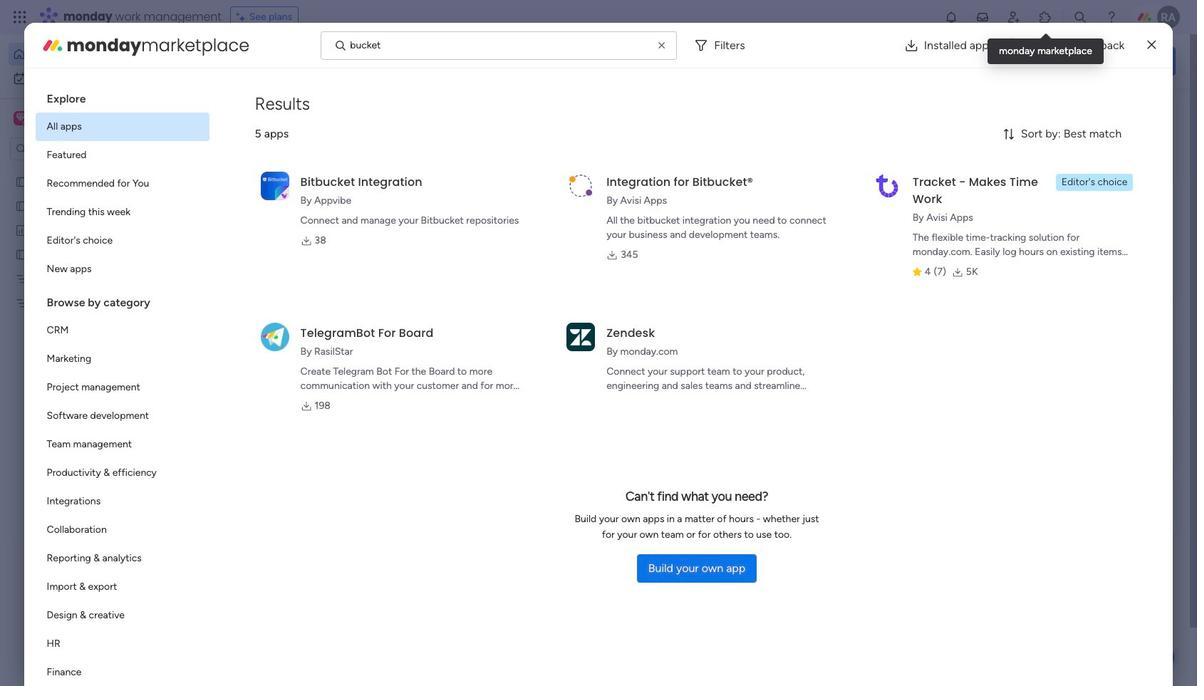 Task type: locate. For each thing, give the bounding box(es) containing it.
monday marketplace image
[[1038, 10, 1053, 24], [41, 34, 64, 57]]

0 vertical spatial public board image
[[15, 175, 29, 188]]

invite members image
[[1007, 10, 1021, 24]]

workspace image
[[14, 110, 28, 126], [16, 110, 26, 126]]

getting started element
[[962, 340, 1176, 397]]

app logo image
[[261, 172, 289, 200], [567, 172, 595, 200], [873, 172, 901, 200], [261, 323, 289, 351], [567, 323, 595, 351]]

1 vertical spatial heading
[[35, 284, 209, 316]]

0 vertical spatial monday marketplace image
[[1038, 10, 1053, 24]]

templates image image
[[975, 108, 1163, 206]]

workspace selection element
[[14, 110, 119, 128]]

2 vertical spatial public board image
[[15, 247, 29, 261]]

notifications image
[[944, 10, 959, 24]]

1 vertical spatial public board image
[[15, 199, 29, 212]]

search everything image
[[1073, 10, 1087, 24]]

2 workspace image from the left
[[16, 110, 26, 126]]

Search in workspace field
[[30, 141, 119, 157]]

heading
[[35, 80, 209, 113], [35, 284, 209, 316]]

contact sales element
[[962, 477, 1176, 534]]

0 horizontal spatial monday marketplace image
[[41, 34, 64, 57]]

list box
[[35, 80, 209, 686], [0, 166, 182, 507]]

1 vertical spatial monday marketplace image
[[41, 34, 64, 57]]

option
[[9, 43, 173, 66], [9, 67, 173, 90], [35, 113, 209, 141], [35, 141, 209, 170], [0, 169, 182, 171], [35, 170, 209, 198], [35, 198, 209, 227], [35, 227, 209, 255], [35, 255, 209, 284], [35, 316, 209, 345], [35, 345, 209, 373], [35, 373, 209, 402], [35, 402, 209, 430], [35, 430, 209, 459], [35, 459, 209, 487], [35, 487, 209, 516], [35, 516, 209, 544], [35, 544, 209, 573], [35, 573, 209, 601], [35, 601, 209, 630], [35, 630, 209, 658], [35, 658, 209, 686]]

help center element
[[962, 409, 1176, 466]]

help image
[[1105, 10, 1119, 24]]

public board image
[[15, 175, 29, 188], [15, 199, 29, 212], [15, 247, 29, 261]]

0 vertical spatial heading
[[35, 80, 209, 113]]



Task type: describe. For each thing, give the bounding box(es) containing it.
1 workspace image from the left
[[14, 110, 28, 126]]

1 public board image from the top
[[15, 175, 29, 188]]

v2 bolt switch image
[[1085, 53, 1093, 69]]

2 public board image from the top
[[15, 199, 29, 212]]

2 heading from the top
[[35, 284, 209, 316]]

3 public board image from the top
[[15, 247, 29, 261]]

ruby anderson image
[[1157, 6, 1180, 29]]

public dashboard image
[[15, 223, 29, 237]]

select product image
[[13, 10, 27, 24]]

update feed image
[[976, 10, 990, 24]]

see plans image
[[236, 9, 249, 25]]

v2 user feedback image
[[974, 53, 984, 69]]

1 heading from the top
[[35, 80, 209, 113]]

1 horizontal spatial monday marketplace image
[[1038, 10, 1053, 24]]

dapulse x slim image
[[1148, 37, 1156, 54]]

quick search results list box
[[220, 133, 928, 497]]



Task type: vqa. For each thing, say whether or not it's contained in the screenshot.
Close Recently visited icon
no



